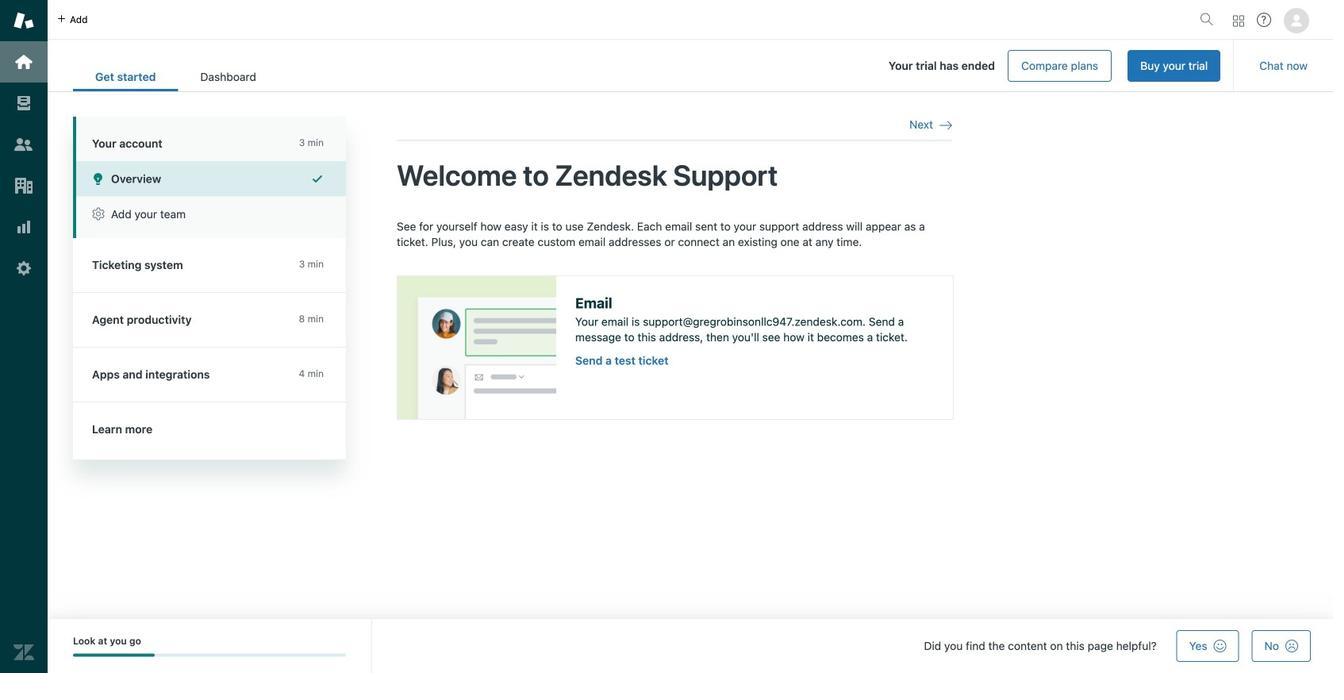 Task type: describe. For each thing, give the bounding box(es) containing it.
get help image
[[1258, 13, 1272, 27]]

views image
[[13, 93, 34, 114]]

organizations image
[[13, 175, 34, 196]]

admin image
[[13, 258, 34, 279]]



Task type: vqa. For each thing, say whether or not it's contained in the screenshot.
Refresh views pane icon
no



Task type: locate. For each thing, give the bounding box(es) containing it.
zendesk support image
[[13, 10, 34, 31]]

tab list
[[73, 62, 279, 91]]

zendesk products image
[[1234, 15, 1245, 27]]

zendesk image
[[13, 642, 34, 663]]

get started image
[[13, 52, 34, 72]]

heading
[[73, 117, 346, 161]]

main element
[[0, 0, 48, 673]]

customers image
[[13, 134, 34, 155]]

progress bar
[[73, 654, 346, 657]]

example of email conversation inside of the ticketing system and the customer is asking the agent about reimbursement policy. image
[[398, 276, 557, 419]]

tab
[[178, 62, 279, 91]]

reporting image
[[13, 217, 34, 237]]



